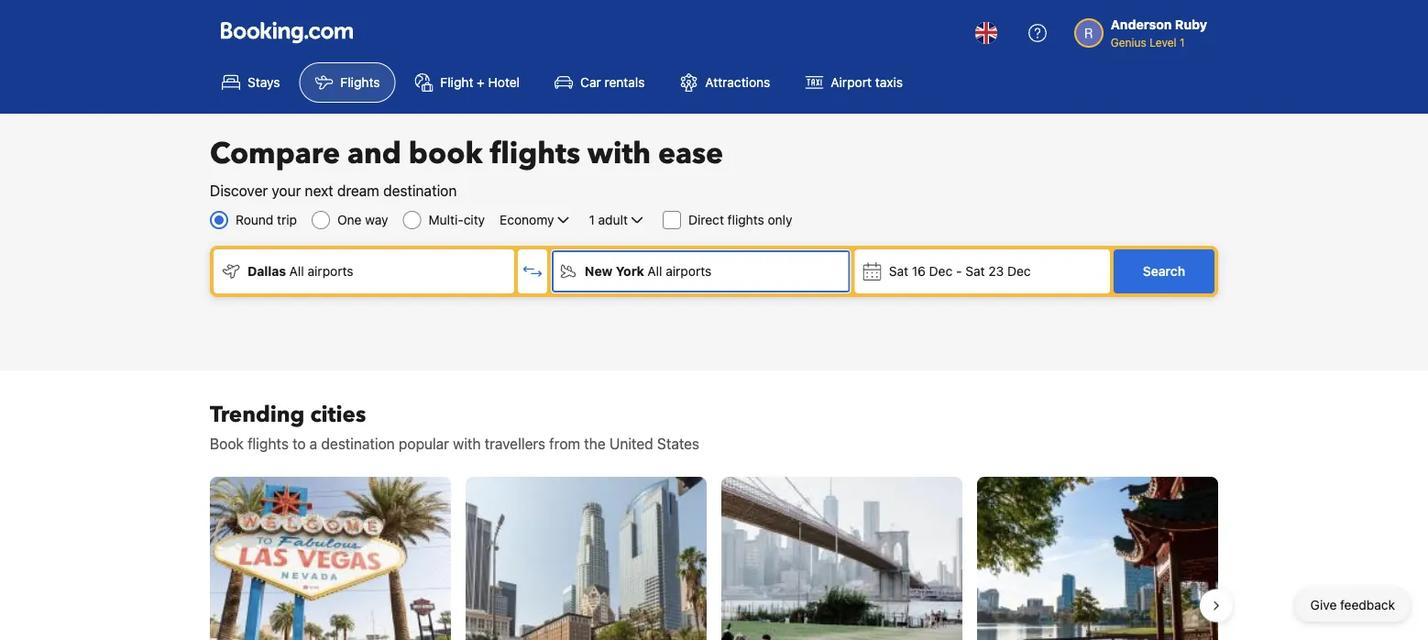 Task type: locate. For each thing, give the bounding box(es) containing it.
with inside compare and book flights with ease discover your next dream destination
[[588, 134, 651, 174]]

2 dec from the left
[[1008, 264, 1031, 279]]

0 horizontal spatial 1
[[589, 212, 595, 227]]

multi-
[[429, 212, 464, 227]]

destination
[[383, 182, 457, 199], [321, 435, 395, 453]]

flights for and
[[490, 134, 581, 174]]

1 left adult
[[589, 212, 595, 227]]

destination down cities
[[321, 435, 395, 453]]

1 right "level"
[[1180, 36, 1185, 49]]

flights up economy
[[490, 134, 581, 174]]

taxis
[[876, 75, 903, 90]]

0 vertical spatial flights
[[490, 134, 581, 174]]

airports down one
[[308, 264, 354, 279]]

flights
[[490, 134, 581, 174], [728, 212, 765, 227], [248, 435, 289, 453]]

1 horizontal spatial all
[[648, 264, 663, 279]]

1 sat from the left
[[889, 264, 909, 279]]

flights inside trending cities book flights to a destination popular with travellers from the united states
[[248, 435, 289, 453]]

destination inside compare and book flights with ease discover your next dream destination
[[383, 182, 457, 199]]

0 horizontal spatial airports
[[308, 264, 354, 279]]

and
[[348, 134, 402, 174]]

all right dallas
[[289, 264, 304, 279]]

1 horizontal spatial dec
[[1008, 264, 1031, 279]]

0 vertical spatial destination
[[383, 182, 457, 199]]

flights left only
[[728, 212, 765, 227]]

from
[[550, 435, 581, 453]]

1 horizontal spatial sat
[[966, 264, 985, 279]]

0 horizontal spatial sat
[[889, 264, 909, 279]]

car rentals
[[581, 75, 645, 90]]

1 vertical spatial with
[[453, 435, 481, 453]]

sat left 16
[[889, 264, 909, 279]]

with right popular
[[453, 435, 481, 453]]

orlando, united states image
[[978, 477, 1219, 640]]

flight + hotel
[[441, 75, 520, 90]]

your
[[272, 182, 301, 199]]

adult
[[598, 212, 628, 227]]

16
[[912, 264, 926, 279]]

1 all from the left
[[289, 264, 304, 279]]

0 horizontal spatial all
[[289, 264, 304, 279]]

new york all airports
[[585, 264, 712, 279]]

1
[[1180, 36, 1185, 49], [589, 212, 595, 227]]

new york, united states image
[[722, 477, 963, 640]]

with up 1 adult "dropdown button"
[[588, 134, 651, 174]]

sat right -
[[966, 264, 985, 279]]

2 airports from the left
[[666, 264, 712, 279]]

destination up multi-
[[383, 182, 457, 199]]

0 vertical spatial with
[[588, 134, 651, 174]]

0 horizontal spatial flights
[[248, 435, 289, 453]]

1 horizontal spatial 1
[[1180, 36, 1185, 49]]

booking.com logo image
[[221, 22, 353, 44], [221, 22, 353, 44]]

flights link
[[299, 62, 396, 103]]

all
[[289, 264, 304, 279], [648, 264, 663, 279]]

give
[[1311, 597, 1337, 613]]

+
[[477, 75, 485, 90]]

1 inside anderson ruby genius level 1
[[1180, 36, 1185, 49]]

1 horizontal spatial airports
[[666, 264, 712, 279]]

stays link
[[206, 62, 296, 103]]

the
[[584, 435, 606, 453]]

flight + hotel link
[[399, 62, 536, 103]]

dallas
[[248, 264, 286, 279]]

all right york
[[648, 264, 663, 279]]

ease
[[658, 134, 724, 174]]

2 vertical spatial flights
[[248, 435, 289, 453]]

1 adult
[[589, 212, 628, 227]]

york
[[616, 264, 645, 279]]

1 vertical spatial destination
[[321, 435, 395, 453]]

economy
[[500, 212, 554, 227]]

airport
[[831, 75, 872, 90]]

1 dec from the left
[[930, 264, 953, 279]]

region
[[195, 470, 1233, 640]]

trip
[[277, 212, 297, 227]]

sat
[[889, 264, 909, 279], [966, 264, 985, 279]]

car
[[581, 75, 601, 90]]

with
[[588, 134, 651, 174], [453, 435, 481, 453]]

states
[[657, 435, 700, 453]]

airports
[[308, 264, 354, 279], [666, 264, 712, 279]]

0 vertical spatial 1
[[1180, 36, 1185, 49]]

dec right 23
[[1008, 264, 1031, 279]]

airport taxis link
[[790, 62, 919, 103]]

flights left to at the left bottom of page
[[248, 435, 289, 453]]

2 horizontal spatial flights
[[728, 212, 765, 227]]

next
[[305, 182, 333, 199]]

airports down direct
[[666, 264, 712, 279]]

compare
[[210, 134, 340, 174]]

1 vertical spatial 1
[[589, 212, 595, 227]]

0 horizontal spatial with
[[453, 435, 481, 453]]

dec
[[930, 264, 953, 279], [1008, 264, 1031, 279]]

feedback
[[1341, 597, 1396, 613]]

discover
[[210, 182, 268, 199]]

2 sat from the left
[[966, 264, 985, 279]]

a
[[310, 435, 318, 453]]

0 horizontal spatial dec
[[930, 264, 953, 279]]

flights inside compare and book flights with ease discover your next dream destination
[[490, 134, 581, 174]]

new
[[585, 264, 613, 279]]

dec left -
[[930, 264, 953, 279]]

to
[[293, 435, 306, 453]]

1 horizontal spatial with
[[588, 134, 651, 174]]

1 horizontal spatial flights
[[490, 134, 581, 174]]



Task type: vqa. For each thing, say whether or not it's contained in the screenshot.
'and' within the Compare and book flights with ease Discover your next dream destination
no



Task type: describe. For each thing, give the bounding box(es) containing it.
give feedback button
[[1296, 589, 1410, 622]]

search
[[1144, 264, 1186, 279]]

attractions
[[706, 75, 771, 90]]

hotel
[[488, 75, 520, 90]]

sat 16 dec - sat 23 dec button
[[855, 249, 1111, 293]]

round
[[236, 212, 274, 227]]

trending cities book flights to a destination popular with travellers from the united states
[[210, 399, 700, 453]]

sat 16 dec - sat 23 dec
[[889, 264, 1031, 279]]

level
[[1150, 36, 1177, 49]]

city
[[464, 212, 485, 227]]

popular
[[399, 435, 449, 453]]

las vegas, united states image
[[210, 477, 451, 640]]

attractions link
[[664, 62, 786, 103]]

dream
[[337, 182, 380, 199]]

with inside trending cities book flights to a destination popular with travellers from the united states
[[453, 435, 481, 453]]

1 airports from the left
[[308, 264, 354, 279]]

1 vertical spatial flights
[[728, 212, 765, 227]]

round trip
[[236, 212, 297, 227]]

multi-city
[[429, 212, 485, 227]]

direct flights only
[[689, 212, 793, 227]]

travellers
[[485, 435, 546, 453]]

destination inside trending cities book flights to a destination popular with travellers from the united states
[[321, 435, 395, 453]]

dallas all airports
[[248, 264, 354, 279]]

1 inside "dropdown button"
[[589, 212, 595, 227]]

rentals
[[605, 75, 645, 90]]

anderson
[[1111, 17, 1172, 32]]

1 adult button
[[587, 209, 648, 231]]

give feedback
[[1311, 597, 1396, 613]]

flight
[[441, 75, 474, 90]]

ruby
[[1176, 17, 1208, 32]]

compare and book flights with ease discover your next dream destination
[[210, 134, 724, 199]]

book
[[210, 435, 244, 453]]

2 all from the left
[[648, 264, 663, 279]]

23
[[989, 264, 1004, 279]]

trending
[[210, 399, 305, 430]]

airport taxis
[[831, 75, 903, 90]]

flights for cities
[[248, 435, 289, 453]]

book
[[409, 134, 483, 174]]

-
[[957, 264, 962, 279]]

way
[[365, 212, 388, 227]]

united
[[610, 435, 654, 453]]

one way
[[337, 212, 388, 227]]

cities
[[310, 399, 366, 430]]

flights
[[341, 75, 380, 90]]

only
[[768, 212, 793, 227]]

search button
[[1114, 249, 1215, 293]]

car rentals link
[[539, 62, 661, 103]]

los angeles, united states image
[[466, 477, 707, 640]]

one
[[337, 212, 362, 227]]

anderson ruby genius level 1
[[1111, 17, 1208, 49]]

stays
[[248, 75, 280, 90]]

genius
[[1111, 36, 1147, 49]]

direct
[[689, 212, 724, 227]]



